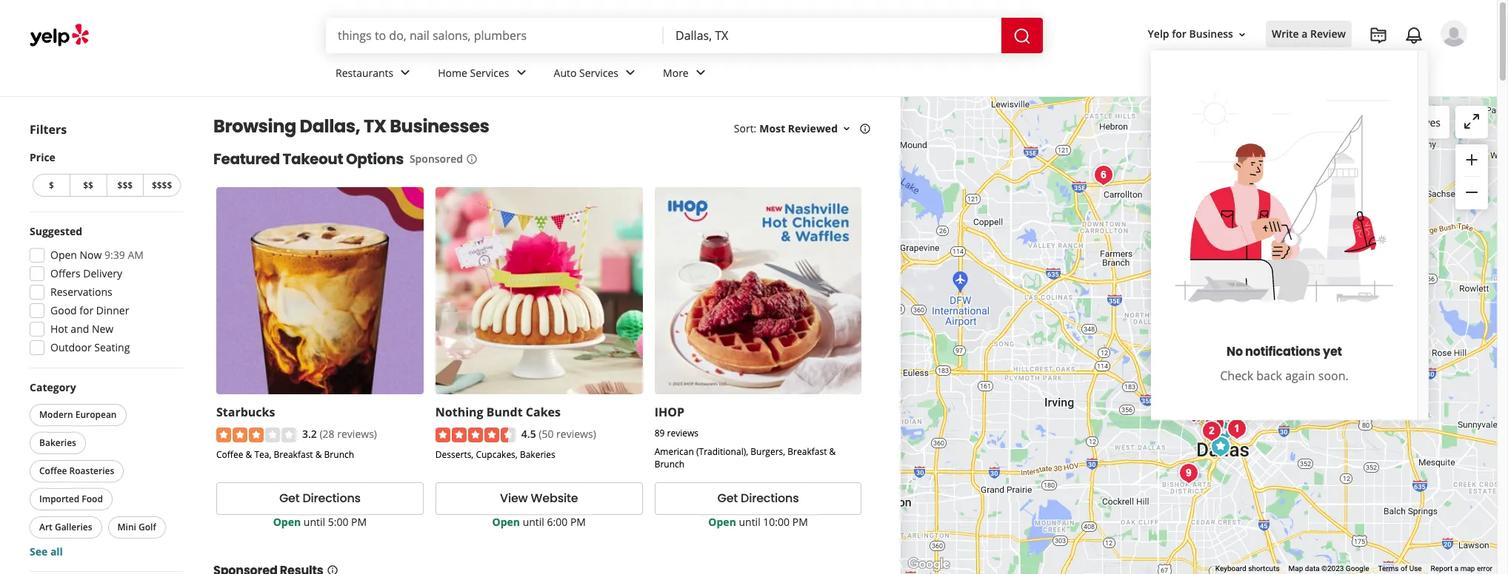 Task type: locate. For each thing, give the bounding box(es) containing it.
yelp for business
[[1148, 27, 1234, 41]]

1 vertical spatial for
[[80, 304, 94, 318]]

until
[[304, 516, 325, 530], [523, 516, 544, 530], [739, 516, 761, 530]]

(50
[[539, 427, 554, 441]]

view website
[[500, 491, 578, 508]]

for inside group
[[80, 304, 94, 318]]

offers delivery
[[50, 267, 122, 281]]

art galleries
[[39, 522, 92, 534]]

coffee down "bakeries" "button"
[[39, 465, 67, 478]]

1 horizontal spatial brunch
[[655, 458, 685, 471]]

breakfast right burgers,
[[788, 446, 827, 458]]

until left 6:00
[[523, 516, 544, 530]]

24 chevron down v2 image inside restaurants link
[[397, 64, 414, 82]]

terms
[[1378, 565, 1399, 574]]

1 until from the left
[[304, 516, 325, 530]]

1 horizontal spatial 24 chevron down v2 image
[[622, 64, 639, 82]]

get directions
[[279, 491, 361, 508], [718, 491, 799, 508]]

group
[[1456, 144, 1488, 210], [25, 224, 184, 360], [27, 381, 184, 560]]

kenny's wood fired grill image
[[1179, 197, 1209, 226]]

open down view
[[492, 516, 520, 530]]

0 horizontal spatial none field
[[338, 27, 652, 44]]

view
[[500, 491, 528, 508]]

24 chevron down v2 image right auto services
[[622, 64, 639, 82]]

dallas,
[[300, 114, 360, 139]]

modern european button
[[30, 405, 126, 427]]

open
[[50, 248, 77, 262], [273, 516, 301, 530], [492, 516, 520, 530], [709, 516, 736, 530]]

notifications
[[1246, 344, 1321, 361]]

get up open until 10:00 pm
[[718, 491, 738, 508]]

a right the 'report'
[[1455, 565, 1459, 574]]

0 horizontal spatial services
[[470, 66, 509, 80]]

restaurants link
[[324, 53, 426, 96]]

offers
[[50, 267, 81, 281]]

1 horizontal spatial pm
[[570, 516, 586, 530]]

directions up 10:00
[[741, 491, 799, 508]]

bakeries
[[39, 437, 76, 450], [520, 449, 556, 462]]

1 horizontal spatial services
[[579, 66, 619, 80]]

& left tea,
[[246, 449, 252, 462]]

2 pm from the left
[[570, 516, 586, 530]]

reviews) right (50 at the left of the page
[[556, 427, 596, 441]]

galleries
[[55, 522, 92, 534]]

coffee
[[216, 449, 243, 462], [39, 465, 67, 478]]

0 horizontal spatial map
[[1385, 115, 1406, 129]]

services inside 'link'
[[470, 66, 509, 80]]

brad k. image
[[1441, 20, 1468, 47]]

suggested
[[30, 224, 82, 239]]

until left 10:00
[[739, 516, 761, 530]]

ihop link
[[655, 404, 685, 421]]

2 none field from the left
[[676, 27, 990, 44]]

0 horizontal spatial get directions
[[279, 491, 361, 508]]

1 horizontal spatial directions
[[741, 491, 799, 508]]

open left 5:00 in the left of the page
[[273, 516, 301, 530]]

modern european
[[39, 409, 117, 422]]

business
[[1189, 27, 1234, 41]]

until for nothing bundt cakes
[[523, 516, 544, 530]]

1 reviews) from the left
[[337, 427, 377, 441]]

1 none field from the left
[[338, 27, 652, 44]]

review
[[1311, 27, 1346, 41]]

0 horizontal spatial brunch
[[324, 449, 354, 462]]

1 horizontal spatial breakfast
[[788, 446, 827, 458]]

get up open until 5:00 pm
[[279, 491, 300, 508]]

back
[[1257, 368, 1282, 385]]

meso maya comida y copas image
[[1200, 409, 1230, 439]]

24 chevron down v2 image
[[397, 64, 414, 82], [622, 64, 639, 82], [692, 64, 710, 82]]

0 vertical spatial a
[[1302, 27, 1308, 41]]

reviews) for get directions
[[337, 427, 377, 441]]

shortcuts
[[1248, 565, 1280, 574]]

2 until from the left
[[523, 516, 544, 530]]

0 horizontal spatial directions
[[303, 491, 361, 508]]

1 horizontal spatial &
[[315, 449, 322, 462]]

lockhart smokehouse image
[[1174, 459, 1204, 489]]

yelp for business button
[[1142, 21, 1254, 48]]

map left the error
[[1461, 565, 1475, 574]]

imported food button
[[30, 489, 113, 511]]

open until 6:00 pm
[[492, 516, 586, 530]]

0 vertical spatial coffee
[[216, 449, 243, 462]]

0 vertical spatial map
[[1385, 115, 1406, 129]]

for right yelp
[[1172, 27, 1187, 41]]

starbucks link
[[216, 404, 275, 421]]

1 horizontal spatial a
[[1455, 565, 1459, 574]]

tea,
[[254, 449, 271, 462]]

2 get from the left
[[718, 491, 738, 508]]

Find text field
[[338, 27, 652, 44]]

services
[[470, 66, 509, 80], [579, 66, 619, 80]]

get directions up open until 10:00 pm
[[718, 491, 799, 508]]

2 vertical spatial group
[[27, 381, 184, 560]]

None field
[[338, 27, 652, 44], [676, 27, 990, 44]]

pm for starbucks
[[351, 516, 367, 530]]

1 get directions from the left
[[279, 491, 361, 508]]

1 get from the left
[[279, 491, 300, 508]]

16 chevron down v2 image
[[1237, 29, 1248, 41]]

most
[[760, 122, 786, 136]]

google image
[[905, 556, 954, 575]]

& right burgers,
[[829, 446, 836, 458]]

for inside button
[[1172, 27, 1187, 41]]

©2023
[[1322, 565, 1344, 574]]

24 chevron down v2 image inside more link
[[692, 64, 710, 82]]

1 horizontal spatial map
[[1461, 565, 1475, 574]]

1 24 chevron down v2 image from the left
[[397, 64, 414, 82]]

pm right 10:00
[[793, 516, 808, 530]]

open inside group
[[50, 248, 77, 262]]

modern
[[39, 409, 73, 422]]

of
[[1401, 565, 1408, 574]]

directions up 5:00 in the left of the page
[[303, 491, 361, 508]]

coffee for coffee & tea, breakfast & brunch
[[216, 449, 243, 462]]

16 info v2 image for featured takeout options
[[466, 153, 478, 165]]

brunch down 89
[[655, 458, 685, 471]]

coffee roasteries
[[39, 465, 114, 478]]

24 chevron down v2 image right 'more'
[[692, 64, 710, 82]]

ihop image
[[1280, 378, 1310, 408]]

4.5
[[521, 427, 536, 441]]

breakfast
[[788, 446, 827, 458], [274, 449, 313, 462]]

breakfast down 3.2
[[274, 449, 313, 462]]

reviewed
[[788, 122, 838, 136]]

None search field
[[326, 18, 1046, 53]]

pm right 6:00
[[570, 516, 586, 530]]

notifications image
[[1405, 27, 1423, 44]]

until for starbucks
[[304, 516, 325, 530]]

more
[[663, 66, 689, 80]]

16 info v2 image right the sponsored
[[466, 153, 478, 165]]

group containing suggested
[[25, 224, 184, 360]]

0 horizontal spatial 24 chevron down v2 image
[[397, 64, 414, 82]]

directions for starbucks
[[303, 491, 361, 508]]

yelp
[[1148, 27, 1170, 41]]

0 horizontal spatial for
[[80, 304, 94, 318]]

1 vertical spatial group
[[25, 224, 184, 360]]

2 horizontal spatial &
[[829, 446, 836, 458]]

for for business
[[1172, 27, 1187, 41]]

1 horizontal spatial get directions
[[718, 491, 799, 508]]

24 chevron down v2 image inside auto services link
[[622, 64, 639, 82]]

seating
[[94, 341, 130, 355]]

0 horizontal spatial coffee
[[39, 465, 67, 478]]

good for dinner
[[50, 304, 129, 318]]

outdoor seating
[[50, 341, 130, 355]]

american
[[655, 446, 694, 458]]

1 pm from the left
[[351, 516, 367, 530]]

get
[[279, 491, 300, 508], [718, 491, 738, 508]]

check
[[1220, 368, 1254, 385]]

1 services from the left
[[470, 66, 509, 80]]

imported food
[[39, 493, 103, 506]]

coffee roasteries button
[[30, 461, 124, 483]]

0 horizontal spatial pm
[[351, 516, 367, 530]]

home services
[[438, 66, 509, 80]]

1 horizontal spatial get
[[718, 491, 738, 508]]

get directions up open until 5:00 pm
[[279, 491, 361, 508]]

3 24 chevron down v2 image from the left
[[692, 64, 710, 82]]

until left 5:00 in the left of the page
[[304, 516, 325, 530]]

24 chevron down v2 image for auto services
[[622, 64, 639, 82]]

1 directions from the left
[[303, 491, 361, 508]]

ida claire image
[[1177, 195, 1207, 225]]

1 horizontal spatial for
[[1172, 27, 1187, 41]]

16 info v2 image
[[859, 123, 871, 135], [466, 153, 478, 165]]

1 horizontal spatial coffee
[[216, 449, 243, 462]]

0 horizontal spatial reviews)
[[337, 427, 377, 441]]

category
[[30, 381, 76, 395]]

open left 10:00
[[709, 516, 736, 530]]

coffee for coffee roasteries
[[39, 465, 67, 478]]

a
[[1302, 27, 1308, 41], [1455, 565, 1459, 574]]

0 horizontal spatial 16 info v2 image
[[466, 153, 478, 165]]

2 get directions link from the left
[[655, 483, 862, 516]]

get directions link for starbucks
[[216, 483, 424, 516]]

open for nothing bundt cakes
[[492, 516, 520, 530]]

0 vertical spatial for
[[1172, 27, 1187, 41]]

1 horizontal spatial none field
[[676, 27, 990, 44]]

mini
[[117, 522, 136, 534]]

1 vertical spatial coffee
[[39, 465, 67, 478]]

new
[[92, 322, 114, 336]]

get directions link down coffee & tea, breakfast & brunch
[[216, 483, 424, 516]]

brunch
[[324, 449, 354, 462], [655, 458, 685, 471]]

bakeries down (50 at the left of the page
[[520, 449, 556, 462]]

european
[[75, 409, 117, 422]]

2 horizontal spatial until
[[739, 516, 761, 530]]

pm right 5:00 in the left of the page
[[351, 516, 367, 530]]

bakeries down modern
[[39, 437, 76, 450]]

0 horizontal spatial &
[[246, 449, 252, 462]]

1 get directions link from the left
[[216, 483, 424, 516]]

get directions link down burgers,
[[655, 483, 862, 516]]

3.2 star rating image
[[216, 428, 296, 443]]

1 horizontal spatial 16 info v2 image
[[859, 123, 871, 135]]

0 horizontal spatial a
[[1302, 27, 1308, 41]]

services for auto services
[[579, 66, 619, 80]]

1 vertical spatial map
[[1461, 565, 1475, 574]]

bundt
[[487, 404, 523, 421]]

error illustration image
[[1159, 74, 1411, 326]]

for for dinner
[[80, 304, 94, 318]]

get for starbucks
[[279, 491, 300, 508]]

0 horizontal spatial until
[[304, 516, 325, 530]]

2 reviews) from the left
[[556, 427, 596, 441]]

brunch down 3.2 (28 reviews)
[[324, 449, 354, 462]]

2 horizontal spatial 24 chevron down v2 image
[[692, 64, 710, 82]]

16 info v2 image right 16 chevron down v2 image
[[859, 123, 871, 135]]

0 horizontal spatial get directions link
[[216, 483, 424, 516]]

all
[[50, 545, 63, 559]]

services left 24 chevron down v2 icon
[[470, 66, 509, 80]]

art
[[39, 522, 52, 534]]

for up 'hot and new' in the left bottom of the page
[[80, 304, 94, 318]]

a right write
[[1302, 27, 1308, 41]]

2 24 chevron down v2 image from the left
[[622, 64, 639, 82]]

0 horizontal spatial bakeries
[[39, 437, 76, 450]]

featured takeout options
[[213, 149, 404, 170]]

16 info v2 image for browsing dallas, tx businesses
[[859, 123, 871, 135]]

search image
[[1014, 27, 1031, 45]]

browsing
[[213, 114, 296, 139]]

map region
[[781, 0, 1508, 575]]

bakeries inside "button"
[[39, 437, 76, 450]]

auto services link
[[542, 53, 651, 96]]

services right auto
[[579, 66, 619, 80]]

pm for nothing bundt cakes
[[570, 516, 586, 530]]

map right as on the top right
[[1385, 115, 1406, 129]]

2 get directions from the left
[[718, 491, 799, 508]]

coffee down 3.2 star rating image at the left bottom
[[216, 449, 243, 462]]

24 chevron down v2 image right restaurants
[[397, 64, 414, 82]]

0 vertical spatial 16 info v2 image
[[859, 123, 871, 135]]

1 horizontal spatial get directions link
[[655, 483, 862, 516]]

coffee inside coffee roasteries button
[[39, 465, 67, 478]]

1 horizontal spatial reviews)
[[556, 427, 596, 441]]

directions for ihop
[[741, 491, 799, 508]]

map
[[1385, 115, 1406, 129], [1461, 565, 1475, 574]]

2 services from the left
[[579, 66, 619, 80]]

1 horizontal spatial until
[[523, 516, 544, 530]]

projects image
[[1370, 27, 1388, 44]]

open up offers
[[50, 248, 77, 262]]

1 vertical spatial 16 info v2 image
[[466, 153, 478, 165]]

0 horizontal spatial get
[[279, 491, 300, 508]]

2 directions from the left
[[741, 491, 799, 508]]

see
[[30, 545, 48, 559]]

1 vertical spatial a
[[1455, 565, 1459, 574]]

reviews) right (28
[[337, 427, 377, 441]]

& down (28
[[315, 449, 322, 462]]

2 horizontal spatial pm
[[793, 516, 808, 530]]

group containing category
[[27, 381, 184, 560]]

website
[[531, 491, 578, 508]]

desserts,
[[436, 449, 474, 462]]



Task type: vqa. For each thing, say whether or not it's contained in the screenshot.
until
yes



Task type: describe. For each thing, give the bounding box(es) containing it.
zoom out image
[[1463, 184, 1481, 202]]

sort:
[[734, 122, 757, 136]]

no
[[1227, 344, 1243, 361]]

3 until from the left
[[739, 516, 761, 530]]

breakfast inside "ihop 89 reviews american (traditional), burgers, breakfast & brunch"
[[788, 446, 827, 458]]

map for error
[[1461, 565, 1475, 574]]

as
[[1371, 115, 1382, 129]]

0 horizontal spatial breakfast
[[274, 449, 313, 462]]

food
[[82, 493, 103, 506]]

map
[[1289, 565, 1303, 574]]

starbucks
[[216, 404, 275, 421]]

auto
[[554, 66, 577, 80]]

takeout
[[283, 149, 343, 170]]

outdoor
[[50, 341, 92, 355]]

ellen's image
[[1197, 417, 1227, 446]]

coffee & tea, breakfast & brunch
[[216, 449, 354, 462]]

$$$$
[[152, 179, 172, 192]]

restaurants
[[336, 66, 394, 80]]

report a map error
[[1431, 565, 1493, 574]]

price group
[[30, 150, 184, 200]]

hot
[[50, 322, 68, 336]]

reviews) for view website
[[556, 427, 596, 441]]

dinner
[[96, 304, 129, 318]]

brunch inside "ihop 89 reviews american (traditional), burgers, breakfast & brunch"
[[655, 458, 685, 471]]

burgers,
[[751, 446, 786, 458]]

$
[[49, 179, 54, 192]]

see all
[[30, 545, 63, 559]]

search
[[1336, 115, 1369, 129]]

$$$$ button
[[143, 174, 181, 197]]

map for moves
[[1385, 115, 1406, 129]]

9:39
[[105, 248, 125, 262]]

filters
[[30, 122, 67, 138]]

reviews
[[667, 427, 699, 440]]

error
[[1477, 565, 1493, 574]]

business categories element
[[324, 53, 1468, 96]]

golf
[[139, 522, 156, 534]]

sponsored
[[410, 152, 463, 166]]

report
[[1431, 565, 1453, 574]]

none field find
[[338, 27, 652, 44]]

businesses
[[390, 114, 489, 139]]

4.5 star rating image
[[436, 428, 516, 443]]

delivery
[[83, 267, 122, 281]]

pecan lodge image
[[1222, 415, 1252, 444]]

desserts, cupcakes, bakeries
[[436, 449, 556, 462]]

keyboard shortcuts button
[[1216, 565, 1280, 575]]

meddlesome moth image
[[1183, 397, 1212, 427]]

24 chevron down v2 image for more
[[692, 64, 710, 82]]

get directions for ihop
[[718, 491, 799, 508]]

terms of use link
[[1378, 565, 1422, 574]]

open now 9:39 am
[[50, 248, 144, 262]]

yet
[[1323, 344, 1342, 361]]

no notifications yet check back again soon.
[[1220, 344, 1349, 385]]

report a map error link
[[1431, 565, 1493, 574]]

open until 5:00 pm
[[273, 516, 367, 530]]

1 horizontal spatial bakeries
[[520, 449, 556, 462]]

alamo drafthouse cinema cedars image
[[1206, 432, 1235, 462]]

ihop
[[655, 404, 685, 421]]

keyboard shortcuts
[[1216, 565, 1280, 574]]

nothing bundt cakes link
[[436, 404, 561, 421]]

write a review link
[[1266, 21, 1352, 48]]

6:00
[[547, 516, 568, 530]]

am
[[128, 248, 144, 262]]

$$ button
[[69, 174, 106, 197]]

get directions for starbucks
[[279, 491, 361, 508]]

a for write
[[1302, 27, 1308, 41]]

most reviewed
[[760, 122, 838, 136]]

view website link
[[436, 483, 643, 516]]

map data ©2023 google
[[1289, 565, 1369, 574]]

expand map image
[[1463, 113, 1481, 130]]

auto services
[[554, 66, 619, 80]]

keyboard
[[1216, 565, 1247, 574]]

0 vertical spatial group
[[1456, 144, 1488, 210]]

nothing
[[436, 404, 484, 421]]

10:00
[[763, 516, 790, 530]]

$$$
[[118, 179, 133, 192]]

nothing bundt cakes image
[[1203, 366, 1232, 396]]

use
[[1410, 565, 1422, 574]]

3.2
[[302, 427, 317, 441]]

Near text field
[[676, 27, 990, 44]]

mini golf button
[[108, 517, 166, 539]]

zoom in image
[[1463, 151, 1481, 169]]

3 pm from the left
[[793, 516, 808, 530]]

starbucks image
[[1208, 417, 1238, 446]]

nothing bundt cakes
[[436, 404, 561, 421]]

open for ihop
[[709, 516, 736, 530]]

user actions element
[[1136, 19, 1488, 421]]

24 chevron down v2 image
[[512, 64, 530, 82]]

none field near
[[676, 27, 990, 44]]

ihop 89 reviews american (traditional), burgers, breakfast & brunch
[[655, 404, 836, 471]]

rodeo goat image
[[1179, 397, 1209, 427]]

& inside "ihop 89 reviews american (traditional), burgers, breakfast & brunch"
[[829, 446, 836, 458]]

reservations
[[50, 285, 112, 299]]

16 chevron down v2 image
[[841, 123, 853, 135]]

imported
[[39, 493, 79, 506]]

open for starbucks
[[273, 516, 301, 530]]

more link
[[651, 53, 721, 96]]

$$$ button
[[106, 174, 143, 197]]

cakes
[[526, 404, 561, 421]]

maple leaf diner image
[[1199, 235, 1229, 265]]

16 info v2 image
[[326, 565, 338, 575]]

again
[[1286, 368, 1316, 385]]

services for home services
[[470, 66, 509, 80]]

a for report
[[1455, 565, 1459, 574]]

search as map moves
[[1336, 115, 1441, 129]]

google
[[1346, 565, 1369, 574]]

gen korean bbq house image
[[1089, 160, 1118, 190]]

moves
[[1409, 115, 1441, 129]]

options
[[346, 149, 404, 170]]

$ button
[[33, 174, 69, 197]]

get for ihop
[[718, 491, 738, 508]]

now
[[80, 248, 102, 262]]

hot and new
[[50, 322, 114, 336]]

bakeries button
[[30, 433, 86, 455]]

art galleries button
[[30, 517, 102, 539]]

24 chevron down v2 image for restaurants
[[397, 64, 414, 82]]

get directions link for ihop
[[655, 483, 862, 516]]



